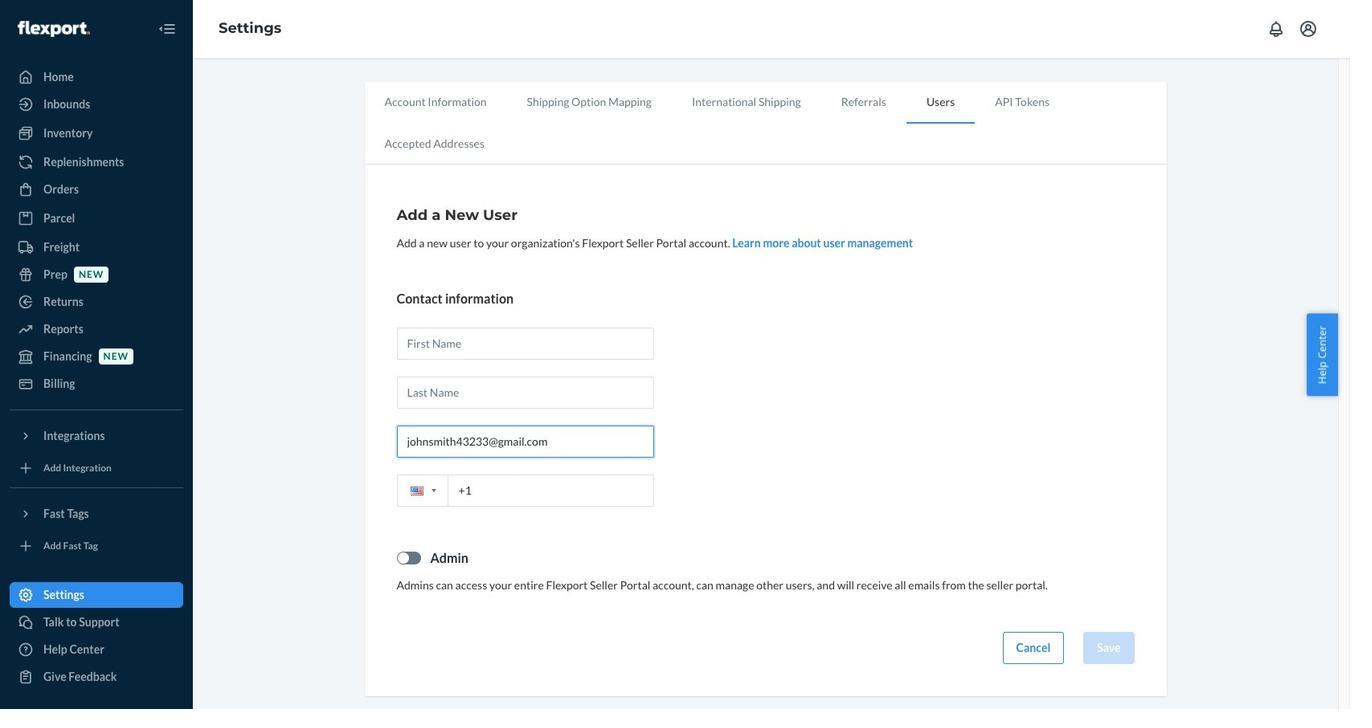 Task type: vqa. For each thing, say whether or not it's contained in the screenshot.
flexport logo
yes



Task type: describe. For each thing, give the bounding box(es) containing it.
1 (702) 123-4567 telephone field
[[397, 475, 654, 507]]

Email text field
[[397, 426, 654, 458]]

First Name text field
[[397, 328, 654, 360]]

close navigation image
[[158, 19, 177, 39]]

open notifications image
[[1267, 19, 1286, 39]]

Last Name text field
[[397, 377, 654, 409]]

open account menu image
[[1299, 19, 1318, 39]]

flexport logo image
[[18, 21, 90, 37]]



Task type: locate. For each thing, give the bounding box(es) containing it.
united states: + 1 image
[[431, 490, 436, 493]]

tab list
[[365, 82, 1167, 165]]

tab
[[365, 82, 507, 122], [507, 82, 672, 122], [672, 82, 821, 122], [821, 82, 907, 122], [907, 82, 975, 124], [975, 82, 1070, 122], [365, 124, 505, 164]]



